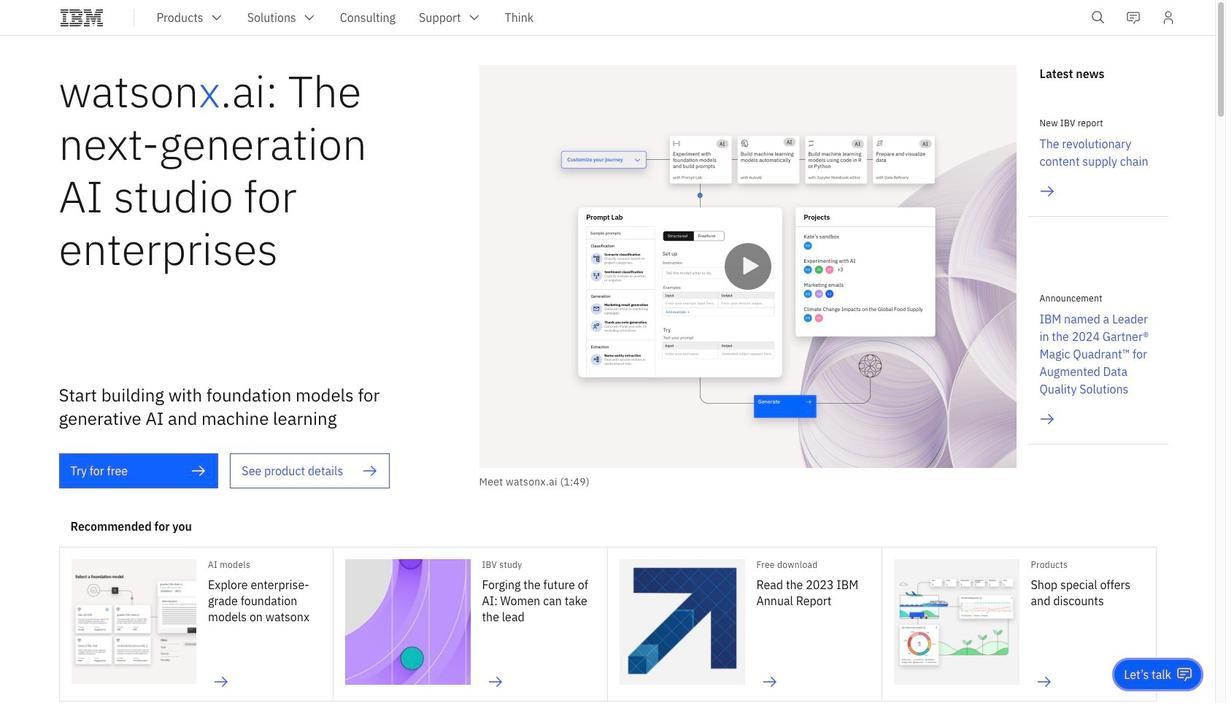 Task type: describe. For each thing, give the bounding box(es) containing it.
let's talk element
[[1125, 667, 1172, 683]]



Task type: vqa. For each thing, say whether or not it's contained in the screenshot.
CLOSE icon on the bottom
no



